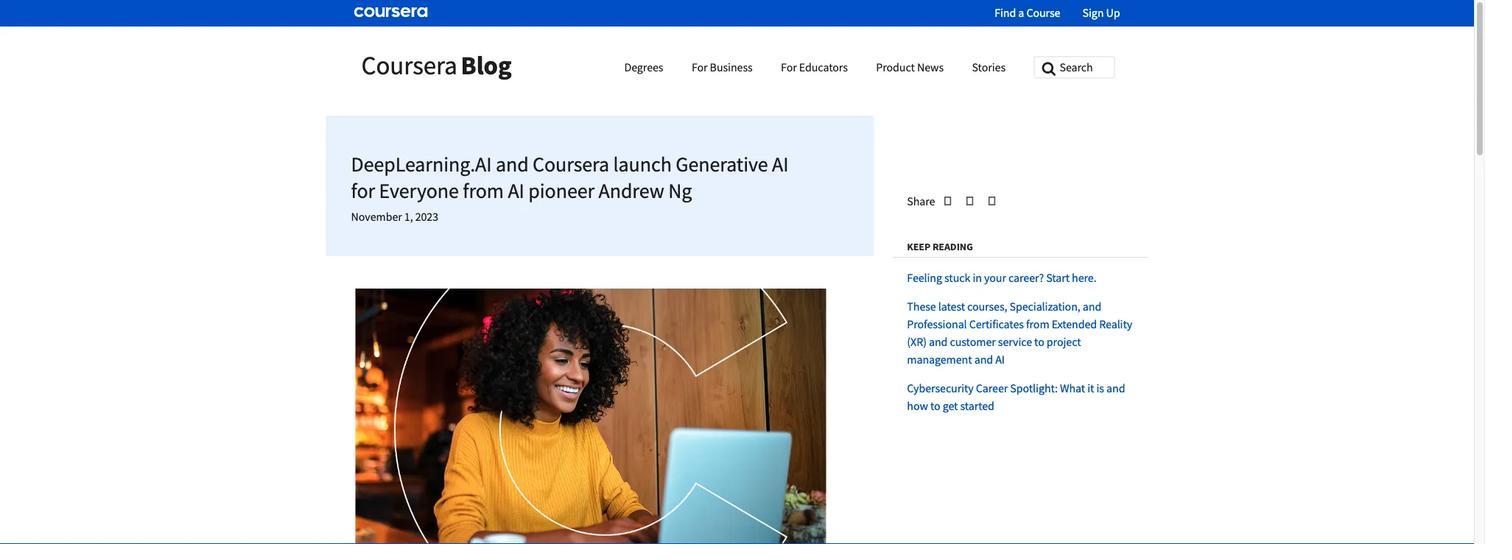 Task type: locate. For each thing, give the bounding box(es) containing it.
generative
[[676, 151, 768, 177]]

and down customer
[[975, 352, 993, 367]]

feeling
[[907, 270, 942, 285]]

to left get
[[931, 399, 941, 413]]

reading
[[933, 240, 973, 253]]

1 horizontal spatial ai
[[772, 151, 789, 177]]

how
[[907, 399, 928, 413]]

for business
[[692, 60, 753, 75]]

ai
[[772, 151, 789, 177], [508, 178, 525, 204], [996, 352, 1005, 367]]

search image
[[1034, 56, 1056, 76]]

for left business
[[692, 60, 708, 75]]

degrees link
[[624, 60, 663, 75]]

up
[[1106, 5, 1120, 20]]

get
[[943, 399, 958, 413]]

started
[[960, 399, 995, 413]]

ai left 'pioneer'
[[508, 178, 525, 204]]

stuck
[[945, 270, 971, 285]]

career?
[[1009, 270, 1044, 285]]

degrees
[[624, 60, 663, 75]]

to
[[1035, 335, 1045, 349], [931, 399, 941, 413]]

for
[[692, 60, 708, 75], [781, 60, 797, 75]]

0 horizontal spatial to
[[931, 399, 941, 413]]

and right is
[[1107, 381, 1125, 396]]

1 horizontal spatial to
[[1035, 335, 1045, 349]]

1 vertical spatial ai
[[508, 178, 525, 204]]

1 for from the left
[[692, 60, 708, 75]]

what
[[1060, 381, 1085, 396]]

for left educators
[[781, 60, 797, 75]]

1 vertical spatial from
[[1026, 317, 1050, 332]]

certificates
[[969, 317, 1024, 332]]

november
[[351, 209, 402, 224]]

coursera image
[[354, 7, 428, 17]]

0 vertical spatial coursera
[[361, 49, 457, 81]]

from inside these latest courses, specialization, and professional certificates from extended reality (xr) and customer service to project management and ai
[[1026, 317, 1050, 332]]

coursera down the coursera image
[[361, 49, 457, 81]]

stories link
[[972, 60, 1006, 75]]

coursera
[[361, 49, 457, 81], [533, 151, 609, 177]]

service
[[998, 335, 1032, 349]]

None search field
[[1034, 56, 1115, 78]]

from inside deeplearning.ai and coursera launch generative ai for everyone from ai pioneer andrew ng november 1, 2023
[[463, 178, 504, 204]]

share on linkedin image
[[966, 194, 974, 209]]

and up the extended
[[1083, 299, 1102, 314]]

0 vertical spatial to
[[1035, 335, 1045, 349]]

to right service
[[1035, 335, 1045, 349]]

product
[[876, 60, 915, 75]]

None text field
[[1034, 56, 1115, 78]]

find a course link
[[995, 5, 1061, 20]]

ai right generative
[[772, 151, 789, 177]]

project
[[1047, 335, 1081, 349]]

0 horizontal spatial for
[[692, 60, 708, 75]]

1 horizontal spatial coursera
[[533, 151, 609, 177]]

courses,
[[968, 299, 1008, 314]]

product news link
[[876, 60, 944, 75]]

1 horizontal spatial from
[[1026, 317, 1050, 332]]

2 for from the left
[[781, 60, 797, 75]]

and up 'pioneer'
[[496, 151, 529, 177]]

ai down service
[[996, 352, 1005, 367]]

2023
[[415, 209, 438, 224]]

find a course
[[995, 5, 1061, 20]]

stories
[[972, 60, 1006, 75]]

specialization,
[[1010, 299, 1081, 314]]

customer
[[950, 335, 996, 349]]

1 vertical spatial coursera
[[533, 151, 609, 177]]

and inside deeplearning.ai and coursera launch generative ai for everyone from ai pioneer andrew ng november 1, 2023
[[496, 151, 529, 177]]

product news
[[876, 60, 944, 75]]

and
[[496, 151, 529, 177], [1083, 299, 1102, 314], [929, 335, 948, 349], [975, 352, 993, 367], [1107, 381, 1125, 396]]

here.
[[1072, 270, 1097, 285]]

2 vertical spatial ai
[[996, 352, 1005, 367]]

cybersecurity career spotlight: what it is and how to get started link
[[907, 381, 1125, 413]]

these
[[907, 299, 936, 314]]

0 horizontal spatial from
[[463, 178, 504, 204]]

for for for business
[[692, 60, 708, 75]]

to inside cybersecurity career spotlight: what it is and how to get started
[[931, 399, 941, 413]]

educators
[[799, 60, 848, 75]]

from
[[463, 178, 504, 204], [1026, 317, 1050, 332]]

0 vertical spatial from
[[463, 178, 504, 204]]

1 vertical spatial to
[[931, 399, 941, 413]]

coursera inside deeplearning.ai and coursera launch generative ai for everyone from ai pioneer andrew ng november 1, 2023
[[533, 151, 609, 177]]

management
[[907, 352, 972, 367]]

2 horizontal spatial ai
[[996, 352, 1005, 367]]

start
[[1046, 270, 1070, 285]]

coursera blog
[[361, 49, 512, 81]]

1 horizontal spatial for
[[781, 60, 797, 75]]

for business link
[[692, 60, 753, 75]]

these latest courses, specialization, and professional certificates from extended reality (xr) and customer service to project management and ai link
[[907, 299, 1133, 367]]

it
[[1088, 381, 1095, 396]]

1,
[[404, 209, 413, 224]]

from right everyone
[[463, 178, 504, 204]]

from down specialization,
[[1026, 317, 1050, 332]]

andrew
[[599, 178, 664, 204]]

0 horizontal spatial ai
[[508, 178, 525, 204]]

share it on email image
[[989, 194, 996, 209]]

coursera up 'pioneer'
[[533, 151, 609, 177]]



Task type: vqa. For each thing, say whether or not it's contained in the screenshot.
Community
no



Task type: describe. For each thing, give the bounding box(es) containing it.
these latest courses, specialization, and professional certificates from extended reality (xr) and customer service to project management and ai
[[907, 299, 1133, 367]]

keep reading
[[907, 240, 973, 253]]

keep
[[907, 240, 931, 253]]

deeplearning.ai
[[351, 151, 492, 177]]

news
[[917, 60, 944, 75]]

sign up
[[1083, 5, 1120, 20]]

is
[[1097, 381, 1104, 396]]

feeling stuck in your career? start here. link
[[907, 270, 1097, 285]]

cybersecurity career spotlight: what it is and how to get started
[[907, 381, 1125, 413]]

cybersecurity
[[907, 381, 974, 396]]

for
[[351, 178, 375, 204]]

ai inside these latest courses, specialization, and professional certificates from extended reality (xr) and customer service to project management and ai
[[996, 352, 1005, 367]]

a
[[1019, 5, 1024, 20]]

for educators
[[781, 60, 848, 75]]

pioneer
[[529, 178, 595, 204]]

latest
[[939, 299, 965, 314]]

share on twitter image
[[944, 194, 952, 209]]

ng
[[668, 178, 692, 204]]

find
[[995, 5, 1016, 20]]

extended
[[1052, 317, 1097, 332]]

and inside cybersecurity career spotlight: what it is and how to get started
[[1107, 381, 1125, 396]]

deeplearning.ai and coursera launch generative ai for everyone from ai pioneer andrew ng november 1, 2023
[[351, 151, 789, 224]]

career
[[976, 381, 1008, 396]]

sign up link
[[1083, 5, 1120, 20]]

everyone
[[379, 178, 459, 204]]

to inside these latest courses, specialization, and professional certificates from extended reality (xr) and customer service to project management and ai
[[1035, 335, 1045, 349]]

launch
[[613, 151, 672, 177]]

in
[[973, 270, 982, 285]]

and up management
[[929, 335, 948, 349]]

0 horizontal spatial coursera
[[361, 49, 457, 81]]

spotlight:
[[1010, 381, 1058, 396]]

feeling stuck in your career? start here.
[[907, 270, 1097, 285]]

business
[[710, 60, 753, 75]]

course
[[1027, 5, 1061, 20]]

professional
[[907, 317, 967, 332]]

for for for educators
[[781, 60, 797, 75]]

blog
[[461, 49, 512, 81]]

reality
[[1100, 317, 1133, 332]]

share
[[907, 194, 935, 209]]

sign
[[1083, 5, 1104, 20]]

(xr)
[[907, 335, 927, 349]]

for educators link
[[781, 60, 848, 75]]

your
[[984, 270, 1006, 285]]

0 vertical spatial ai
[[772, 151, 789, 177]]



